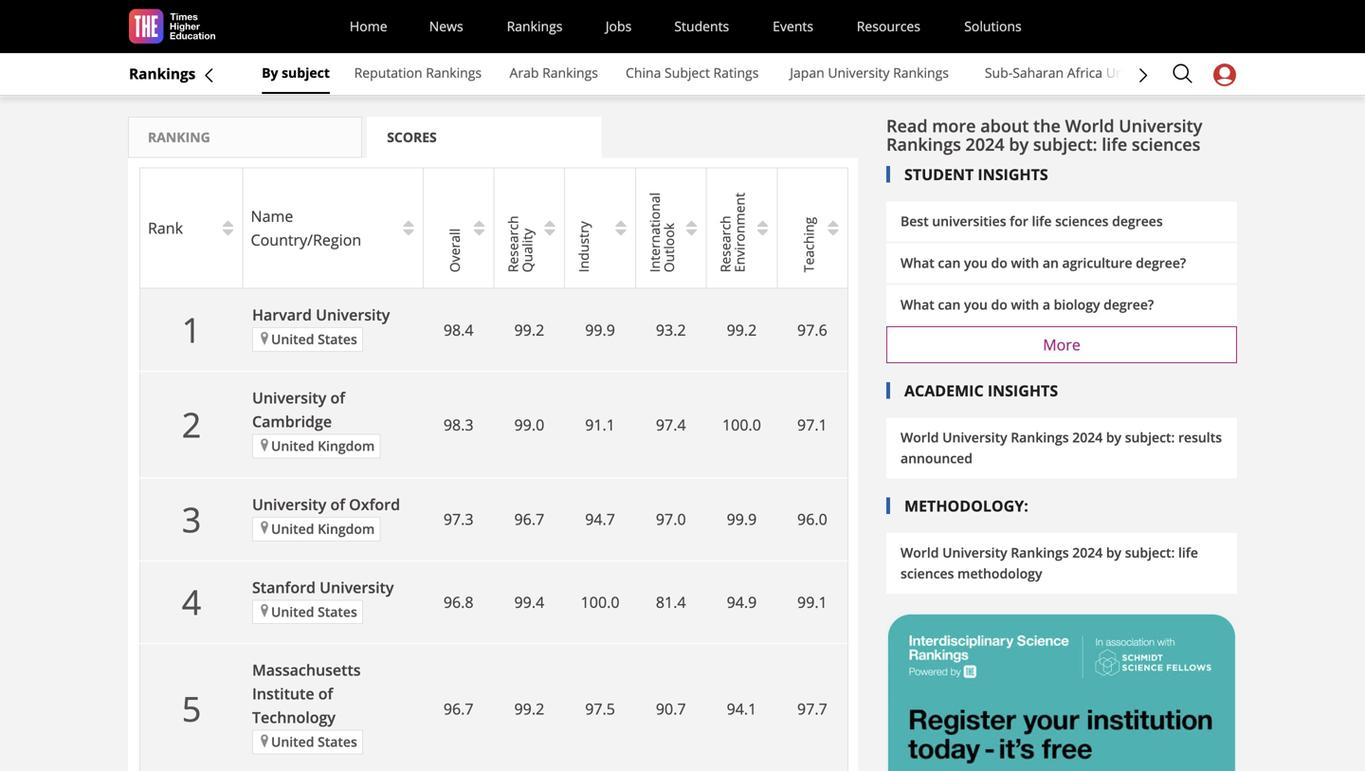 Task type: describe. For each thing, give the bounding box(es) containing it.
of inside massachusetts institute of technology united states
[[318, 684, 333, 704]]

sciences inside 'world university rankings 2024 by subject: life sciences methodology'
[[901, 564, 955, 582]]

100.0 inside the 2 row
[[723, 414, 762, 435]]

93.2
[[656, 320, 686, 340]]

97.6
[[798, 320, 828, 340]]

country/region
[[251, 230, 362, 250]]

98.4
[[444, 320, 474, 340]]

sub-saharan africa university rankings
[[985, 64, 1228, 82]]

5
[[182, 685, 201, 732]]

96.7 inside '5' row
[[444, 699, 474, 719]]

university inside 'world university rankings 2024 by subject: life sciences methodology'
[[943, 544, 1008, 562]]

4
[[182, 579, 201, 625]]

row containing name
[[140, 168, 849, 289]]

subject
[[665, 64, 710, 82]]

world for academic insights
[[901, 429, 940, 447]]

1 vertical spatial rankings link
[[129, 55, 196, 92]]

university right africa
[[1107, 64, 1169, 82]]

united inside stanford university united states
[[271, 603, 314, 621]]

99.9 inside 3 row
[[727, 509, 757, 529]]

international outlook
[[646, 193, 678, 273]]

china subject ratings link
[[621, 54, 764, 94]]

world university rankings 2024 by subject: life sciences methodology
[[901, 544, 1199, 582]]

you for a
[[965, 295, 988, 313]]

reputation
[[354, 64, 423, 82]]

academic insights
[[905, 381, 1059, 401]]

99.2 for 5
[[515, 699, 545, 719]]

life inside 'world university rankings 2024 by subject: life sciences methodology'
[[1179, 544, 1199, 562]]

scores
[[387, 128, 437, 146]]

97.1
[[798, 414, 828, 435]]

94.9
[[727, 592, 757, 612]]

the
[[1034, 114, 1061, 137]]

99.9 inside "1" row
[[585, 320, 616, 340]]

arab
[[510, 64, 539, 82]]

jobs link
[[599, 3, 639, 50]]

0 vertical spatial universities
[[305, 47, 430, 81]]

2024 for academic insights
[[1073, 429, 1103, 447]]

a
[[1043, 295, 1051, 313]]

united states link for 4
[[252, 600, 363, 624]]

degrees
[[1113, 212, 1164, 230]]

rankings inside read more about the world university rankings 2024 by subject: life sciences
[[887, 133, 962, 156]]

university of cambridge link
[[252, 388, 345, 432]]

research for quality
[[504, 216, 522, 273]]

more
[[1044, 335, 1081, 355]]

99.4
[[515, 592, 545, 612]]

or,
[[128, 47, 162, 81]]

united kingdom link for 3
[[252, 517, 381, 541]]

states for 1
[[318, 330, 357, 348]]

oxford
[[349, 494, 400, 515]]

student
[[905, 164, 974, 184]]

stanford
[[252, 577, 316, 597]]

students link
[[666, 3, 738, 50]]

life inside 'link'
[[1033, 212, 1052, 230]]

what for what can you do with a biology degree?
[[901, 295, 935, 313]]

5 row
[[140, 644, 849, 771]]

2024 inside read more about the world university rankings 2024 by subject: life sciences
[[966, 133, 1005, 156]]

degree? for what can you do with a biology degree?
[[1104, 295, 1155, 313]]

of for 2
[[331, 388, 345, 408]]

harvard university united states
[[252, 305, 390, 348]]

can for what can you do with a biology degree?
[[939, 295, 961, 313]]

biology
[[1054, 295, 1101, 313]]

universities inside 'link'
[[933, 212, 1007, 230]]

university of oxford link
[[252, 494, 400, 515]]

96.0
[[798, 509, 828, 529]]

what for what can you do with an agriculture degree?
[[901, 254, 935, 272]]

events
[[773, 17, 814, 35]]

by for academic insights
[[1107, 429, 1122, 447]]

united inside massachusetts institute of technology united states
[[271, 733, 314, 751]]

home
[[350, 17, 388, 35]]

1
[[182, 306, 201, 353]]

Or, find specific universities text field
[[436, 45, 541, 82]]

world university rankings 2024 by subject: life sciences methodology link
[[887, 533, 1238, 594]]

resources link
[[849, 3, 930, 50]]

reputation rankings
[[354, 64, 482, 82]]

90.7
[[656, 699, 686, 719]]

or, find specific universities
[[128, 47, 436, 81]]

massachusetts
[[252, 660, 361, 680]]

overall
[[446, 229, 464, 273]]

world university rankings 2024 by subject: results announced link
[[887, 418, 1238, 479]]

sub-
[[985, 64, 1013, 82]]

ratings
[[714, 64, 759, 82]]

100.0 inside 4 row
[[581, 592, 620, 612]]

united states link for 5
[[252, 730, 363, 755]]

china
[[626, 64, 662, 82]]

name
[[251, 206, 293, 226]]

university inside 'link'
[[828, 64, 890, 82]]

by for methodology:
[[1107, 544, 1122, 562]]

university inside university of cambridge united kingdom
[[252, 388, 327, 408]]

find
[[168, 47, 210, 81]]

94.7
[[585, 509, 616, 529]]

scroll left image
[[205, 54, 262, 97]]

grid containing 1
[[138, 168, 849, 771]]

97.4
[[656, 414, 686, 435]]

student insights
[[905, 164, 1049, 184]]

university inside harvard university united states
[[316, 305, 390, 325]]

81.4
[[656, 592, 686, 612]]

by
[[262, 64, 278, 82]]

what can you do with an agriculture degree? link
[[887, 243, 1238, 283]]

life inside read more about the world university rankings 2024 by subject: life sciences
[[1103, 133, 1128, 156]]

japan
[[790, 64, 825, 82]]

sciences inside read more about the world university rankings 2024 by subject: life sciences
[[1133, 133, 1201, 156]]

97.5
[[585, 699, 616, 719]]

rankings inside world university rankings 2024 by subject: results announced
[[1011, 429, 1070, 447]]

arab rankings link
[[506, 54, 602, 94]]

2 row
[[140, 371, 849, 478]]

massachusetts institute of technology united states
[[252, 660, 361, 751]]

home link
[[342, 3, 395, 50]]

announced
[[901, 449, 973, 467]]

university inside university of oxford united kingdom
[[252, 494, 327, 515]]

97.0
[[656, 509, 686, 529]]

99.2 for 1
[[515, 320, 545, 340]]

99.2 left the 97.6
[[727, 320, 757, 340]]

best
[[901, 212, 929, 230]]

cambridge
[[252, 411, 332, 432]]

link through the interdisciplinary science rankings image
[[887, 613, 1238, 771]]

kingdom for 2
[[318, 437, 375, 455]]

sub-saharan africa university rankings link
[[976, 54, 1238, 94]]

you for an
[[965, 254, 988, 272]]

with for a
[[1012, 295, 1040, 313]]

about
[[981, 114, 1030, 137]]

states for 4
[[318, 603, 357, 621]]

outlook
[[660, 223, 678, 273]]

times higher education logo image
[[129, 9, 216, 44]]

ranking
[[148, 128, 210, 146]]

subject: inside read more about the world university rankings 2024 by subject: life sciences
[[1034, 133, 1098, 156]]



Task type: vqa. For each thing, say whether or not it's contained in the screenshot.


Task type: locate. For each thing, give the bounding box(es) containing it.
0 vertical spatial subject:
[[1034, 133, 1098, 156]]

2024 inside 'world university rankings 2024 by subject: life sciences methodology'
[[1073, 544, 1103, 562]]

kingdom
[[318, 437, 375, 455], [318, 520, 375, 538]]

0 horizontal spatial 96.7
[[444, 699, 474, 719]]

universities down home at the top of the page
[[305, 47, 430, 81]]

with inside 'link'
[[1012, 295, 1040, 313]]

stanford university united states
[[252, 577, 394, 621]]

0 vertical spatial degree?
[[1137, 254, 1187, 272]]

97.3
[[444, 509, 474, 529]]

university down cambridge on the left bottom of the page
[[252, 494, 327, 515]]

rankings inside 'world university rankings 2024 by subject: life sciences methodology'
[[1011, 544, 1070, 562]]

harvard
[[252, 305, 312, 325]]

japan university rankings
[[790, 64, 950, 82]]

what can you do with a biology degree? link
[[887, 285, 1238, 325]]

99.9
[[585, 320, 616, 340], [727, 509, 757, 529]]

1 horizontal spatial rankings link
[[498, 3, 572, 50]]

united down stanford
[[271, 603, 314, 621]]

0 vertical spatial kingdom
[[318, 437, 375, 455]]

united down university of oxford link
[[271, 520, 314, 538]]

best universities for life sciences degrees
[[901, 212, 1164, 230]]

research inside research environment
[[717, 216, 735, 273]]

world inside 'world university rankings 2024 by subject: life sciences methodology'
[[901, 544, 940, 562]]

rankings banner
[[0, 0, 1366, 97]]

2 research from the left
[[717, 216, 735, 273]]

united states link down stanford university link in the left of the page
[[252, 600, 363, 624]]

0 vertical spatial life
[[1103, 133, 1128, 156]]

0 vertical spatial united states link
[[252, 327, 363, 352]]

united inside harvard university united states
[[271, 330, 314, 348]]

kingdom inside university of oxford united kingdom
[[318, 520, 375, 538]]

life
[[1103, 133, 1128, 156], [1033, 212, 1052, 230], [1179, 544, 1199, 562]]

1 vertical spatial do
[[992, 295, 1008, 313]]

0 vertical spatial you
[[965, 254, 988, 272]]

united down harvard
[[271, 330, 314, 348]]

1 you from the top
[[965, 254, 988, 272]]

methodology
[[958, 564, 1043, 582]]

2 kingdom from the top
[[318, 520, 375, 538]]

kingdom down university of oxford link
[[318, 520, 375, 538]]

do
[[992, 254, 1008, 272], [992, 295, 1008, 313]]

specific
[[217, 47, 298, 81]]

kingdom inside university of cambridge united kingdom
[[318, 437, 375, 455]]

2 vertical spatial life
[[1179, 544, 1199, 562]]

0 horizontal spatial 100.0
[[581, 592, 620, 612]]

1 vertical spatial degree?
[[1104, 295, 1155, 313]]

2 vertical spatial sciences
[[901, 564, 955, 582]]

with for an
[[1012, 254, 1040, 272]]

solutions link
[[956, 3, 1031, 50]]

university down scroll right image
[[1120, 114, 1203, 137]]

1 united kingdom link from the top
[[252, 434, 381, 459]]

you inside what can you do with an agriculture degree? link
[[965, 254, 988, 272]]

1 vertical spatial kingdom
[[318, 520, 375, 538]]

united states link down technology
[[252, 730, 363, 755]]

0 vertical spatial what
[[901, 254, 935, 272]]

1 vertical spatial states
[[318, 603, 357, 621]]

what can you do with an agriculture degree?
[[901, 254, 1187, 272]]

2 you from the top
[[965, 295, 988, 313]]

degree? inside what can you do with an agriculture degree? link
[[1137, 254, 1187, 272]]

united
[[271, 330, 314, 348], [271, 437, 314, 455], [271, 520, 314, 538], [271, 603, 314, 621], [271, 733, 314, 751]]

sciences left methodology
[[901, 564, 955, 582]]

sciences down scroll right image
[[1133, 133, 1201, 156]]

2 states from the top
[[318, 603, 357, 621]]

1 vertical spatial 2024
[[1073, 429, 1103, 447]]

0 horizontal spatial 99.9
[[585, 320, 616, 340]]

kingdom for 3
[[318, 520, 375, 538]]

1 vertical spatial what
[[901, 295, 935, 313]]

2 united kingdom link from the top
[[252, 517, 381, 541]]

research right outlook
[[717, 216, 735, 273]]

stanford university link
[[252, 577, 394, 597]]

0 vertical spatial by
[[1010, 133, 1029, 156]]

1 horizontal spatial sciences
[[1056, 212, 1109, 230]]

1 horizontal spatial 99.9
[[727, 509, 757, 529]]

universities
[[305, 47, 430, 81], [933, 212, 1007, 230]]

5 united from the top
[[271, 733, 314, 751]]

united down technology
[[271, 733, 314, 751]]

1 vertical spatial with
[[1012, 295, 1040, 313]]

subject
[[282, 64, 330, 82]]

states
[[318, 330, 357, 348], [318, 603, 357, 621], [318, 733, 357, 751]]

by inside world university rankings 2024 by subject: results announced
[[1107, 429, 1122, 447]]

1 vertical spatial can
[[939, 295, 961, 313]]

can
[[939, 254, 961, 272], [939, 295, 961, 313]]

research environment
[[717, 193, 749, 273]]

environment
[[731, 193, 749, 273]]

do inside 'link'
[[992, 295, 1008, 313]]

university up announced
[[943, 429, 1008, 447]]

can up what can you do with a biology degree? at the top of the page
[[939, 254, 961, 272]]

4 row
[[140, 561, 849, 644]]

2024
[[966, 133, 1005, 156], [1073, 429, 1103, 447], [1073, 544, 1103, 562]]

2 united states link from the top
[[252, 600, 363, 624]]

1 horizontal spatial 96.7
[[515, 509, 545, 529]]

2 vertical spatial states
[[318, 733, 357, 751]]

read
[[887, 114, 928, 137]]

3 row
[[140, 478, 849, 561]]

rankings
[[507, 17, 563, 35], [129, 64, 196, 83], [183, 64, 239, 82], [426, 64, 482, 82], [543, 64, 599, 82], [894, 64, 950, 82], [1172, 64, 1228, 82], [887, 133, 962, 156], [1011, 429, 1070, 447], [1011, 544, 1070, 562]]

0 vertical spatial insights
[[978, 164, 1049, 184]]

arab rankings
[[510, 64, 599, 82]]

research for environment
[[717, 216, 735, 273]]

teaching
[[800, 217, 818, 273]]

1 united from the top
[[271, 330, 314, 348]]

1 states from the top
[[318, 330, 357, 348]]

united kingdom link down university of oxford link
[[252, 517, 381, 541]]

None text field
[[613, 0, 860, 35]]

0 vertical spatial states
[[318, 330, 357, 348]]

2 horizontal spatial life
[[1179, 544, 1199, 562]]

2 vertical spatial subject:
[[1126, 544, 1176, 562]]

1 do from the top
[[992, 254, 1008, 272]]

1 what from the top
[[901, 254, 935, 272]]

agriculture
[[1063, 254, 1133, 272]]

university
[[828, 64, 890, 82], [1107, 64, 1169, 82], [1120, 114, 1203, 137], [316, 305, 390, 325], [252, 388, 327, 408], [943, 429, 1008, 447], [252, 494, 327, 515], [943, 544, 1008, 562], [320, 577, 394, 597]]

students
[[675, 17, 730, 35]]

1 vertical spatial of
[[331, 494, 345, 515]]

1 vertical spatial life
[[1033, 212, 1052, 230]]

can inside 'link'
[[939, 295, 961, 313]]

solutions
[[965, 17, 1022, 35]]

3
[[182, 496, 201, 542]]

2 united from the top
[[271, 437, 314, 455]]

states inside stanford university united states
[[318, 603, 357, 621]]

of inside university of oxford united kingdom
[[331, 494, 345, 515]]

1 vertical spatial united kingdom link
[[252, 517, 381, 541]]

of for 3
[[331, 494, 345, 515]]

japan university rankings link
[[783, 54, 957, 94]]

0 vertical spatial 2024
[[966, 133, 1005, 156]]

2 horizontal spatial sciences
[[1133, 133, 1201, 156]]

0 horizontal spatial research
[[504, 216, 522, 273]]

more
[[933, 114, 977, 137]]

100.0
[[723, 414, 762, 435], [581, 592, 620, 612]]

china subject ratings
[[626, 64, 759, 82]]

degree? down degrees
[[1137, 254, 1187, 272]]

do up what can you do with a biology degree? at the top of the page
[[992, 254, 1008, 272]]

2 with from the top
[[1012, 295, 1040, 313]]

impact rankings link
[[132, 54, 243, 94]]

university inside world university rankings 2024 by subject: results announced
[[943, 429, 1008, 447]]

99.2 inside '5' row
[[515, 699, 545, 719]]

united kingdom link for 2
[[252, 434, 381, 459]]

more button
[[887, 326, 1238, 363]]

of up cambridge on the left bottom of the page
[[331, 388, 345, 408]]

impact rankings
[[137, 64, 239, 82]]

saharan
[[1013, 64, 1064, 82]]

by subject link
[[262, 54, 330, 94]]

world for methodology:
[[901, 544, 940, 562]]

united states link inside "1" row
[[252, 327, 363, 352]]

91.1
[[585, 414, 616, 435]]

0 vertical spatial 100.0
[[723, 414, 762, 435]]

sciences up "agriculture"
[[1056, 212, 1109, 230]]

96.7 inside 3 row
[[515, 509, 545, 529]]

1 horizontal spatial 100.0
[[723, 414, 762, 435]]

0 horizontal spatial life
[[1033, 212, 1052, 230]]

kingdom down cambridge on the left bottom of the page
[[318, 437, 375, 455]]

2 vertical spatial world
[[901, 544, 940, 562]]

3 states from the top
[[318, 733, 357, 751]]

97.7
[[798, 699, 828, 719]]

by subject
[[262, 64, 330, 82]]

2024 inside world university rankings 2024 by subject: results announced
[[1073, 429, 1103, 447]]

insights up for
[[978, 164, 1049, 184]]

states inside harvard university united states
[[318, 330, 357, 348]]

world inside read more about the world university rankings 2024 by subject: life sciences
[[1066, 114, 1115, 137]]

united kingdom link inside the 2 row
[[252, 434, 381, 459]]

united inside university of oxford united kingdom
[[271, 520, 314, 538]]

1 horizontal spatial life
[[1103, 133, 1128, 156]]

you
[[965, 254, 988, 272], [965, 295, 988, 313]]

united kingdom link
[[252, 434, 381, 459], [252, 517, 381, 541]]

1 vertical spatial 99.9
[[727, 509, 757, 529]]

results
[[1179, 429, 1223, 447]]

0 vertical spatial 99.9
[[585, 320, 616, 340]]

what inside 'link'
[[901, 295, 935, 313]]

row
[[140, 168, 849, 289]]

1 vertical spatial insights
[[988, 381, 1059, 401]]

insights down more button
[[988, 381, 1059, 401]]

2 can from the top
[[939, 295, 961, 313]]

international
[[646, 193, 664, 273]]

99.9 left 93.2
[[585, 320, 616, 340]]

1 research from the left
[[504, 216, 522, 273]]

0 vertical spatial with
[[1012, 254, 1040, 272]]

scroll right image
[[1106, 54, 1163, 97]]

0 vertical spatial of
[[331, 388, 345, 408]]

2 vertical spatial of
[[318, 684, 333, 704]]

technology
[[252, 707, 336, 728]]

99.2 left 97.5
[[515, 699, 545, 719]]

1 united states link from the top
[[252, 327, 363, 352]]

2024 for methodology:
[[1073, 544, 1103, 562]]

99.0
[[515, 414, 545, 435]]

academic
[[905, 381, 984, 401]]

0 vertical spatial do
[[992, 254, 1008, 272]]

0 vertical spatial 96.7
[[515, 509, 545, 529]]

you up what can you do with a biology degree? at the top of the page
[[965, 254, 988, 272]]

subject: inside 'world university rankings 2024 by subject: life sciences methodology'
[[1126, 544, 1176, 562]]

united states link
[[252, 327, 363, 352], [252, 600, 363, 624], [252, 730, 363, 755]]

0 horizontal spatial rankings link
[[129, 55, 196, 92]]

states inside massachusetts institute of technology united states
[[318, 733, 357, 751]]

subject: inside world university rankings 2024 by subject: results announced
[[1126, 429, 1176, 447]]

can up academic
[[939, 295, 961, 313]]

with
[[1012, 254, 1040, 272], [1012, 295, 1040, 313]]

university right japan
[[828, 64, 890, 82]]

1 kingdom from the top
[[318, 437, 375, 455]]

0 vertical spatial rankings link
[[498, 3, 572, 50]]

reputation rankings link
[[349, 54, 487, 94]]

99.2
[[515, 320, 545, 340], [727, 320, 757, 340], [515, 699, 545, 719]]

you inside what can you do with a biology degree? 'link'
[[965, 295, 988, 313]]

0 vertical spatial world
[[1066, 114, 1115, 137]]

can for what can you do with an agriculture degree?
[[939, 254, 961, 272]]

1 vertical spatial world
[[901, 429, 940, 447]]

degree? right biology
[[1104, 295, 1155, 313]]

2 vertical spatial united states link
[[252, 730, 363, 755]]

with left a
[[1012, 295, 1040, 313]]

0 vertical spatial sciences
[[1133, 133, 1201, 156]]

0 vertical spatial united kingdom link
[[252, 434, 381, 459]]

for
[[1010, 212, 1029, 230]]

by inside read more about the world university rankings 2024 by subject: life sciences
[[1010, 133, 1029, 156]]

100.0 left 81.4
[[581, 592, 620, 612]]

with left an
[[1012, 254, 1040, 272]]

world university rankings 2024 by subject: results announced
[[901, 429, 1223, 467]]

united kingdom link down cambridge on the left bottom of the page
[[252, 434, 381, 459]]

university up cambridge on the left bottom of the page
[[252, 388, 327, 408]]

namecountry/region: activate to sort column ascending element
[[243, 168, 423, 289]]

rankings inside 'link'
[[894, 64, 950, 82]]

1 horizontal spatial universities
[[933, 212, 1007, 230]]

university right stanford
[[320, 577, 394, 597]]

99.2 right "98.4"
[[515, 320, 545, 340]]

1 with from the top
[[1012, 254, 1040, 272]]

quality
[[518, 229, 536, 273]]

degree?
[[1137, 254, 1187, 272], [1104, 295, 1155, 313]]

resources
[[857, 17, 921, 35]]

you left a
[[965, 295, 988, 313]]

99.1
[[798, 592, 828, 612]]

3 united states link from the top
[[252, 730, 363, 755]]

impact
[[137, 64, 179, 82]]

2
[[182, 401, 201, 448]]

what can you do with a biology degree?
[[901, 295, 1155, 313]]

insights for academic insights
[[988, 381, 1059, 401]]

of inside university of cambridge united kingdom
[[331, 388, 345, 408]]

united down cambridge on the left bottom of the page
[[271, 437, 314, 455]]

world right the
[[1066, 114, 1115, 137]]

1 vertical spatial subject:
[[1126, 429, 1176, 447]]

world up announced
[[901, 429, 940, 447]]

1 row
[[140, 289, 849, 371]]

sciences inside 'link'
[[1056, 212, 1109, 230]]

0 horizontal spatial universities
[[305, 47, 430, 81]]

1 vertical spatial sciences
[[1056, 212, 1109, 230]]

university inside read more about the world university rankings 2024 by subject: life sciences
[[1120, 114, 1203, 137]]

world down methodology:
[[901, 544, 940, 562]]

1 vertical spatial united states link
[[252, 600, 363, 624]]

insights for student insights
[[978, 164, 1049, 184]]

universities down student insights at the top right
[[933, 212, 1007, 230]]

1 vertical spatial 96.7
[[444, 699, 474, 719]]

university inside stanford university united states
[[320, 577, 394, 597]]

1 vertical spatial by
[[1107, 429, 1122, 447]]

0 horizontal spatial sciences
[[901, 564, 955, 582]]

100.0 left 97.1
[[723, 414, 762, 435]]

99.9 left 96.0
[[727, 509, 757, 529]]

4 united from the top
[[271, 603, 314, 621]]

1 vertical spatial 100.0
[[581, 592, 620, 612]]

states down harvard university 'link'
[[318, 330, 357, 348]]

grid
[[138, 168, 849, 771]]

university right harvard
[[316, 305, 390, 325]]

do left a
[[992, 295, 1008, 313]]

of left oxford
[[331, 494, 345, 515]]

united states link for 1
[[252, 327, 363, 352]]

methodology:
[[905, 496, 1029, 516]]

1 vertical spatial you
[[965, 295, 988, 313]]

by inside 'world university rankings 2024 by subject: life sciences methodology'
[[1107, 544, 1122, 562]]

subject: for methodology:
[[1126, 544, 1176, 562]]

degree? for what can you do with an agriculture degree?
[[1137, 254, 1187, 272]]

states down stanford university link in the left of the page
[[318, 603, 357, 621]]

2 what from the top
[[901, 295, 935, 313]]

read more about the world university rankings 2024 by subject: life sciences
[[887, 114, 1203, 156]]

do for an
[[992, 254, 1008, 272]]

degree? inside what can you do with a biology degree? 'link'
[[1104, 295, 1155, 313]]

world inside world university rankings 2024 by subject: results announced
[[901, 429, 940, 447]]

rank: activate to sort column ascending element
[[140, 168, 243, 289]]

1 can from the top
[[939, 254, 961, 272]]

university of oxford united kingdom
[[252, 494, 400, 538]]

0 vertical spatial can
[[939, 254, 961, 272]]

events link
[[765, 3, 822, 50]]

states down technology
[[318, 733, 357, 751]]

research right overall
[[504, 216, 522, 273]]

what
[[901, 254, 935, 272], [901, 295, 935, 313]]

do for a
[[992, 295, 1008, 313]]

university up methodology
[[943, 544, 1008, 562]]

massachusetts institute of technology link
[[252, 660, 361, 728]]

united inside university of cambridge united kingdom
[[271, 437, 314, 455]]

3 united from the top
[[271, 520, 314, 538]]

africa
[[1068, 64, 1103, 82]]

an
[[1043, 254, 1059, 272]]

2 vertical spatial 2024
[[1073, 544, 1103, 562]]

1 horizontal spatial research
[[717, 216, 735, 273]]

industry
[[575, 221, 593, 273]]

1 vertical spatial universities
[[933, 212, 1007, 230]]

of down massachusetts
[[318, 684, 333, 704]]

2 do from the top
[[992, 295, 1008, 313]]

jobs
[[606, 17, 632, 35]]

united kingdom link inside 3 row
[[252, 517, 381, 541]]

subject: for academic insights
[[1126, 429, 1176, 447]]

united states link down harvard university 'link'
[[252, 327, 363, 352]]

2 vertical spatial by
[[1107, 544, 1122, 562]]



